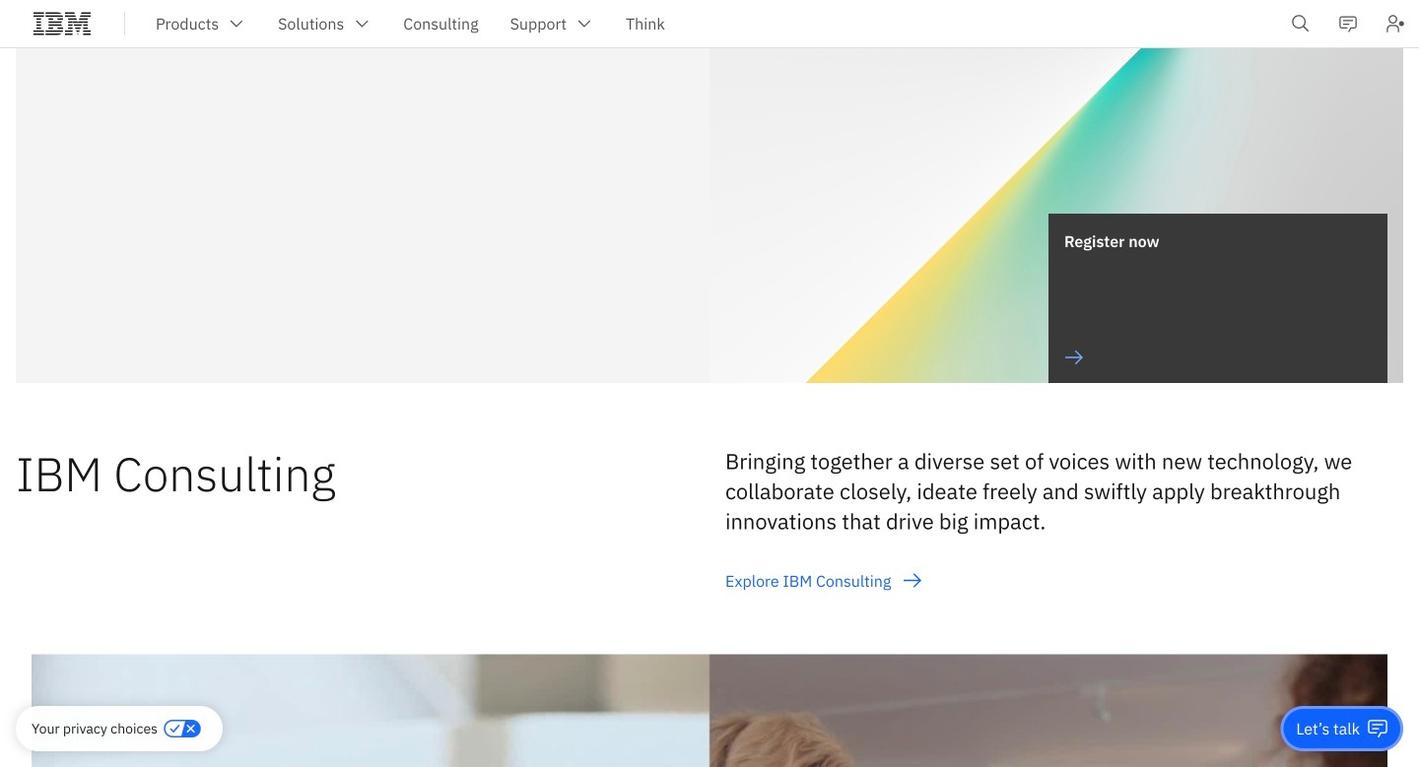 Task type: locate. For each thing, give the bounding box(es) containing it.
your privacy choices element
[[32, 719, 158, 740]]

let's talk element
[[1296, 719, 1360, 740]]



